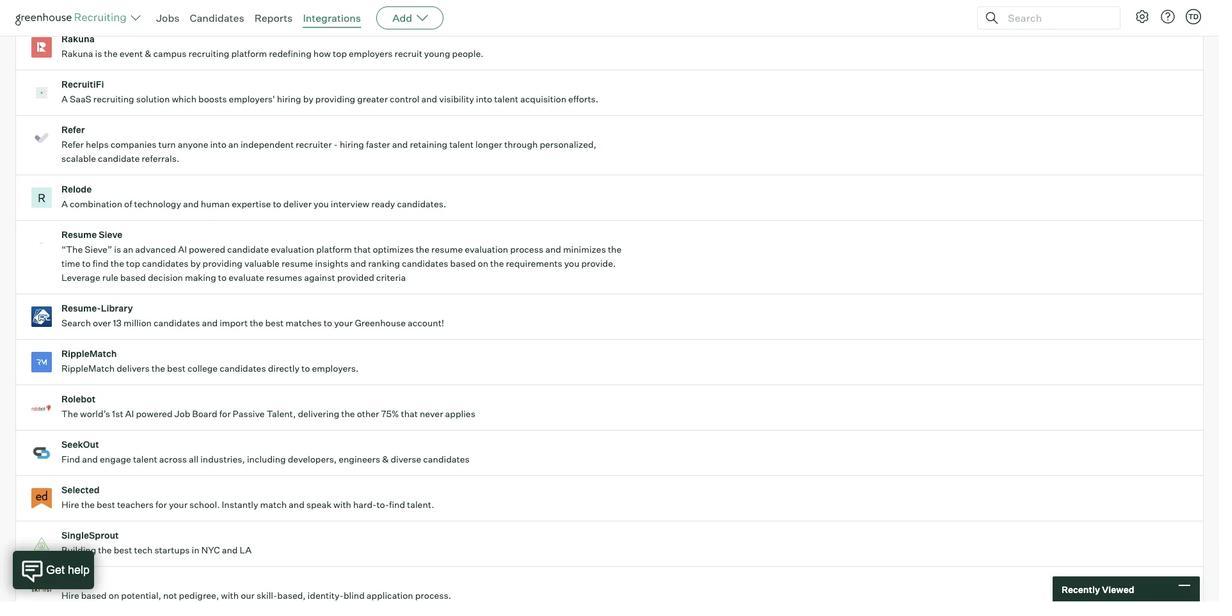 Task type: describe. For each thing, give the bounding box(es) containing it.
building
[[61, 545, 96, 556]]

best inside singlesprout building the best tech startups in nyc and la
[[114, 545, 132, 556]]

your inside selected hire the best teachers for your school. instantly match and speak with hard-to-find talent.
[[169, 500, 188, 511]]

powered inside resume sieve "the sieve" is an advanced ai powered candidate evaluation platform that optimizes the resume evaluation process and minimizes the time to find the top candidates by providing valuable resume insights and ranking candidates based on the requirements you provide. leverage rule based decision making to evaluate resumes against provided criteria
[[189, 244, 225, 256]]

Search text field
[[1005, 9, 1109, 27]]

for inside selected hire the best teachers for your school. instantly match and speak with hard-to-find talent.
[[156, 500, 167, 511]]

engineers
[[339, 454, 380, 465]]

greenhouse recruiting image
[[15, 10, 131, 26]]

job
[[174, 409, 190, 420]]

top inside resume sieve "the sieve" is an advanced ai powered candidate evaluation platform that optimizes the resume evaluation process and minimizes the time to find the top candidates by providing valuable resume insights and ranking candidates based on the requirements you provide. leverage rule based decision making to evaluate resumes against provided criteria
[[126, 258, 140, 270]]

expertise
[[232, 199, 271, 210]]

13
[[113, 318, 122, 329]]

td
[[1189, 12, 1199, 21]]

match
[[260, 500, 287, 511]]

1 vertical spatial resume
[[282, 258, 313, 270]]

td button
[[1186, 9, 1201, 24]]

account!
[[408, 318, 444, 329]]

process.
[[415, 591, 451, 602]]

talent inside refer refer helps companies turn anyone into an independent recruiter - hiring faster and retaining talent longer through personalized, scalable candidate referrals.
[[449, 139, 474, 151]]

singlesprout
[[61, 530, 119, 542]]

"the
[[61, 244, 83, 256]]

young
[[424, 48, 450, 60]]

configure image
[[1135, 9, 1150, 24]]

and up provided
[[350, 258, 366, 270]]

1 refer from the top
[[61, 125, 85, 136]]

never
[[420, 409, 443, 420]]

into inside "recruitifi a saas recruiting solution which boosts employers' hiring by providing greater control and visibility into talent acquisition efforts."
[[476, 94, 492, 105]]

you inside relode a combination of technology and human expertise to deliver you interview ready candidates.
[[314, 199, 329, 210]]

ai inside resume sieve "the sieve" is an advanced ai powered candidate evaluation platform that optimizes the resume evaluation process and minimizes the time to find the top candidates by providing valuable resume insights and ranking candidates based on the requirements you provide. leverage rule based decision making to evaluate resumes against provided criteria
[[178, 244, 187, 256]]

ranking
[[368, 258, 400, 270]]

recruit
[[395, 48, 422, 60]]

speak
[[307, 500, 332, 511]]

the right optimizes
[[416, 244, 430, 256]]

minimizes
[[563, 244, 606, 256]]

an inside refer refer helps companies turn anyone into an independent recruiter - hiring faster and retaining talent longer through personalized, scalable candidate referrals.
[[228, 139, 239, 151]]

to inside the resume-library search over 13 million candidates and import the best matches to your greenhouse account!
[[324, 318, 332, 329]]

integrations link
[[303, 12, 361, 24]]

the inside ripplematch ripplematch delivers the best college candidates directly to employers.
[[152, 363, 165, 375]]

employers
[[349, 48, 393, 60]]

making
[[185, 272, 216, 284]]

to inside ripplematch ripplematch delivers the best college candidates directly to employers.
[[302, 363, 310, 375]]

all
[[189, 454, 199, 465]]

teachers
[[117, 500, 154, 511]]

combination
[[70, 199, 122, 210]]

to inside relode a combination of technology and human expertise to deliver you interview ready candidates.
[[273, 199, 281, 210]]

and inside selected hire the best teachers for your school. instantly match and speak with hard-to-find talent.
[[289, 500, 305, 511]]

seekout
[[61, 440, 99, 451]]

technology
[[134, 199, 181, 210]]

integrations
[[303, 12, 361, 24]]

employers'
[[229, 94, 275, 105]]

delivering
[[298, 409, 339, 420]]

developers,
[[288, 454, 337, 465]]

refer refer helps companies turn anyone into an independent recruiter - hiring faster and retaining talent longer through personalized, scalable candidate referrals.
[[61, 125, 597, 165]]

candidate evaluation platform
[[227, 244, 352, 256]]

hire for hire the best teachers for your school. instantly match and speak with hard-to-find talent.
[[61, 500, 79, 511]]

time
[[61, 258, 80, 270]]

employers.
[[312, 363, 359, 375]]

evaluation
[[465, 244, 508, 256]]

including
[[247, 454, 286, 465]]

talent.
[[407, 500, 434, 511]]

0 vertical spatial resume
[[431, 244, 463, 256]]

with inside selected hire the best teachers for your school. instantly match and speak with hard-to-find talent.
[[334, 500, 351, 511]]

the left leading
[[122, 3, 136, 14]]

process
[[510, 244, 544, 256]]

diverse
[[391, 454, 421, 465]]

ready
[[371, 199, 395, 210]]

faster
[[366, 139, 390, 151]]

hard-
[[353, 500, 377, 511]]

blind
[[344, 591, 365, 602]]

the down the evaluation
[[490, 258, 504, 270]]

sieve" is
[[85, 244, 121, 256]]

find
[[61, 454, 80, 465]]

provided
[[337, 272, 374, 284]]

viewed
[[1102, 584, 1135, 595]]

college
[[188, 363, 218, 375]]

recruitifi a saas recruiting solution which boosts employers' hiring by providing greater control and visibility into talent acquisition efforts.
[[61, 79, 599, 105]]

to up leverage
[[82, 258, 91, 270]]

instantly
[[222, 500, 258, 511]]

nyc
[[201, 545, 220, 556]]

relode
[[61, 184, 92, 195]]

the inside the resume-library search over 13 million candidates and import the best matches to your greenhouse account!
[[250, 318, 263, 329]]

1 ripplematch from the top
[[61, 349, 117, 360]]

campus
[[153, 48, 187, 60]]

potential,
[[121, 591, 161, 602]]

identity-
[[308, 591, 344, 602]]

1 horizontal spatial based
[[120, 272, 146, 284]]

not
[[163, 591, 177, 602]]

resume sieve "the sieve" is an advanced ai powered candidate evaluation platform that optimizes the resume evaluation process and minimizes the time to find the top candidates by providing valuable resume insights and ranking candidates based on the requirements you provide. leverage rule based decision making to evaluate resumes against provided criteria
[[61, 230, 622, 284]]

your inside the resume-library search over 13 million candidates and import the best matches to your greenhouse account!
[[334, 318, 353, 329]]

by inside resume sieve "the sieve" is an advanced ai powered candidate evaluation platform that optimizes the resume evaluation process and minimizes the time to find the top candidates by providing valuable resume insights and ranking candidates based on the requirements you provide. leverage rule based decision making to evaluate resumes against provided criteria
[[190, 258, 201, 270]]

find inside resume sieve "the sieve" is an advanced ai powered candidate evaluation platform that optimizes the resume evaluation process and minimizes the time to find the top candidates by providing valuable resume insights and ranking candidates based on the requirements you provide. leverage rule based decision making to evaluate resumes against provided criteria
[[93, 258, 109, 270]]

pedigree,
[[179, 591, 219, 602]]

0 vertical spatial based
[[450, 258, 476, 270]]

acquisition
[[520, 94, 567, 105]]

selected
[[61, 485, 100, 496]]

boosts
[[198, 94, 227, 105]]

in
[[192, 545, 199, 556]]

candidates link
[[190, 12, 244, 24]]

greater
[[357, 94, 388, 105]]

the inside rakuna rakuna is the event & campus recruiting platform redefining how top employers recruit young people.
[[104, 48, 118, 60]]

a for a combination of technology and human expertise to deliver you interview ready candidates.
[[61, 199, 68, 210]]

powered inside rolebot the world's 1st ai powered job board for passive talent, delivering the other 75% that never  applies
[[136, 409, 172, 420]]

leverage
[[61, 272, 100, 284]]

hire
[[199, 3, 215, 14]]

an inside resume sieve "the sieve" is an advanced ai powered candidate evaluation platform that optimizes the resume evaluation process and minimizes the time to find the top candidates by providing valuable resume insights and ranking candidates based on the requirements you provide. leverage rule based decision making to evaluate resumes against provided criteria
[[123, 244, 133, 256]]

& inside rakuna rakuna is the event & campus recruiting platform redefining how top employers recruit young people.
[[145, 48, 151, 60]]

evaluate
[[229, 272, 264, 284]]

matches
[[286, 318, 322, 329]]

& inside "seekout find and engage talent across all industries, including developers, engineers & diverse candidates"
[[382, 454, 389, 465]]

75%
[[381, 409, 399, 420]]

school.
[[190, 500, 220, 511]]

seekout find and engage talent across all industries, including developers, engineers & diverse candidates
[[61, 440, 470, 465]]

skill-
[[257, 591, 277, 602]]

resume-library search over 13 million candidates and import the best matches to your greenhouse account!
[[61, 303, 444, 329]]

scalable
[[61, 153, 96, 165]]

into inside refer refer helps companies turn anyone into an independent recruiter - hiring faster and retaining talent longer through personalized, scalable candidate referrals.
[[210, 139, 226, 151]]

import
[[220, 318, 248, 329]]



Task type: locate. For each thing, give the bounding box(es) containing it.
0 vertical spatial is
[[113, 3, 120, 14]]

0 horizontal spatial find
[[93, 258, 109, 270]]

based down skillist
[[81, 591, 107, 602]]

refer
[[61, 125, 85, 136], [61, 139, 84, 151]]

0 horizontal spatial powered
[[136, 409, 172, 420]]

r
[[38, 191, 45, 205]]

by
[[303, 94, 313, 105], [190, 258, 201, 270]]

1 vertical spatial hiring
[[340, 139, 364, 151]]

candidates inside the resume-library search over 13 million candidates and import the best matches to your greenhouse account!
[[154, 318, 200, 329]]

relode a combination of technology and human expertise to deliver you interview ready candidates.
[[61, 184, 448, 210]]

and inside refer refer helps companies turn anyone into an independent recruiter - hiring faster and retaining talent longer through personalized, scalable candidate referrals.
[[392, 139, 408, 151]]

with
[[334, 500, 351, 511], [221, 591, 239, 602]]

efforts.
[[568, 94, 599, 105]]

search
[[61, 318, 91, 329]]

1 vertical spatial by
[[190, 258, 201, 270]]

with left our
[[221, 591, 239, 602]]

candidates
[[142, 258, 188, 270], [402, 258, 448, 270], [154, 318, 200, 329], [220, 363, 266, 375], [423, 454, 470, 465]]

your
[[334, 318, 353, 329], [169, 500, 188, 511]]

reports
[[255, 12, 293, 24]]

a inside relode a combination of technology and human expertise to deliver you interview ready candidates.
[[61, 199, 68, 210]]

1 horizontal spatial an
[[228, 139, 239, 151]]

0 vertical spatial hiring
[[277, 94, 301, 105]]

with left the hard-
[[334, 500, 351, 511]]

greenhouse
[[355, 318, 406, 329]]

1 horizontal spatial into
[[476, 94, 492, 105]]

valuable
[[244, 258, 280, 270]]

world's
[[80, 409, 110, 420]]

0 vertical spatial on
[[478, 258, 488, 270]]

0 vertical spatial by
[[303, 94, 313, 105]]

startups
[[155, 545, 190, 556]]

powered left job
[[136, 409, 172, 420]]

with inside skillist hire based on potential, not pedigree, with our skill-based, identity-blind application process.
[[221, 591, 239, 602]]

leading
[[138, 3, 169, 14]]

hiring right employers'
[[277, 94, 301, 105]]

rakuna rakuna is the event & campus recruiting platform redefining how top employers recruit young people.
[[61, 34, 484, 60]]

based inside skillist hire based on potential, not pedigree, with our skill-based, identity-blind application process.
[[81, 591, 107, 602]]

ripplematch
[[61, 349, 117, 360], [61, 363, 115, 375]]

2 rakuna from the top
[[61, 48, 93, 60]]

providing
[[315, 94, 355, 105], [203, 258, 243, 270]]

providing inside "recruitifi a saas recruiting solution which boosts employers' hiring by providing greater control and visibility into talent acquisition efforts."
[[315, 94, 355, 105]]

and up requirements
[[545, 244, 561, 256]]

1 vertical spatial &
[[382, 454, 389, 465]]

best left tech on the left bottom of page
[[114, 545, 132, 556]]

engage
[[100, 454, 131, 465]]

the down singlesprout
[[98, 545, 112, 556]]

& left diverse
[[382, 454, 389, 465]]

directly
[[268, 363, 300, 375]]

that up ranking
[[354, 244, 371, 256]]

and left la
[[222, 545, 238, 556]]

the right delivers
[[152, 363, 165, 375]]

recruiting down candidates link
[[189, 48, 229, 60]]

1 vertical spatial your
[[169, 500, 188, 511]]

million
[[124, 318, 152, 329]]

2 horizontal spatial based
[[450, 258, 476, 270]]

top inside rakuna rakuna is the event & campus recruiting platform redefining how top employers recruit young people.
[[333, 48, 347, 60]]

ai right advanced
[[178, 244, 187, 256]]

2 horizontal spatial talent
[[494, 94, 518, 105]]

how
[[314, 48, 331, 60]]

1 horizontal spatial talent
[[449, 139, 474, 151]]

talent left longer
[[449, 139, 474, 151]]

solution
[[136, 94, 170, 105]]

1 rakuna from the top
[[61, 34, 95, 45]]

hire
[[61, 500, 79, 511], [61, 591, 79, 602]]

ripplematch down over
[[61, 349, 117, 360]]

the left event
[[104, 48, 118, 60]]

on left potential,
[[109, 591, 119, 602]]

0 horizontal spatial ai
[[125, 409, 134, 420]]

0 vertical spatial &
[[145, 48, 151, 60]]

for right board
[[219, 409, 231, 420]]

1 vertical spatial an
[[123, 244, 133, 256]]

0 vertical spatial hire
[[61, 500, 79, 511]]

1 vertical spatial into
[[210, 139, 226, 151]]

1 horizontal spatial providing
[[315, 94, 355, 105]]

you down minimizes
[[564, 258, 580, 270]]

candidates right million at the left of page
[[154, 318, 200, 329]]

0 vertical spatial providing
[[315, 94, 355, 105]]

0 horizontal spatial based
[[81, 591, 107, 602]]

rakuna up recruitifi
[[61, 48, 93, 60]]

and down seekout
[[82, 454, 98, 465]]

passive
[[233, 409, 265, 420]]

and inside relode a combination of technology and human expertise to deliver you interview ready candidates.
[[183, 199, 199, 210]]

to right matches on the bottom of page
[[324, 318, 332, 329]]

1 horizontal spatial ai
[[178, 244, 187, 256]]

1 vertical spatial ripplematch
[[61, 363, 115, 375]]

recruiting inside rakuna rakuna is the event & campus recruiting platform redefining how top employers recruit young people.
[[189, 48, 229, 60]]

by up the making
[[190, 258, 201, 270]]

1 vertical spatial that
[[401, 409, 418, 420]]

and left human
[[183, 199, 199, 210]]

find down sieve" is
[[93, 258, 109, 270]]

rakuna down greenhouse recruiting image
[[61, 34, 95, 45]]

recently
[[1062, 584, 1100, 595]]

0 horizontal spatial talent
[[133, 454, 157, 465]]

jobs link
[[156, 12, 180, 24]]

0 vertical spatial an
[[228, 139, 239, 151]]

0 vertical spatial find
[[93, 258, 109, 270]]

ai
[[178, 244, 187, 256], [125, 409, 134, 420]]

0 vertical spatial refer
[[61, 125, 85, 136]]

the inside rolebot the world's 1st ai powered job board for passive talent, delivering the other 75% that never  applies
[[341, 409, 355, 420]]

1 vertical spatial find
[[389, 500, 405, 511]]

1 vertical spatial talent
[[449, 139, 474, 151]]

find inside selected hire the best teachers for your school. instantly match and speak with hard-to-find talent.
[[389, 500, 405, 511]]

1 horizontal spatial that
[[401, 409, 418, 420]]

for inside rolebot the world's 1st ai powered job board for passive talent, delivering the other 75% that never  applies
[[219, 409, 231, 420]]

1 horizontal spatial recruiting
[[189, 48, 229, 60]]

decision
[[148, 272, 183, 284]]

and left the import
[[202, 318, 218, 329]]

and
[[422, 94, 437, 105], [392, 139, 408, 151], [183, 199, 199, 210], [545, 244, 561, 256], [350, 258, 366, 270], [202, 318, 218, 329], [82, 454, 98, 465], [289, 500, 305, 511], [222, 545, 238, 556]]

1 horizontal spatial is
[[113, 3, 120, 14]]

a down relode at top
[[61, 199, 68, 210]]

1 horizontal spatial you
[[564, 258, 580, 270]]

1 horizontal spatial &
[[382, 454, 389, 465]]

and inside singlesprout building the best tech startups in nyc and la
[[222, 545, 238, 556]]

a inside "recruitifi a saas recruiting solution which boosts employers' hiring by providing greater control and visibility into talent acquisition efforts."
[[61, 94, 68, 105]]

resume down candidate evaluation platform
[[282, 258, 313, 270]]

through
[[504, 139, 538, 151]]

0 horizontal spatial by
[[190, 258, 201, 270]]

recently viewed
[[1062, 584, 1135, 595]]

0 horizontal spatial your
[[169, 500, 188, 511]]

and right the control
[[422, 94, 437, 105]]

referrals.
[[142, 153, 179, 165]]

hiring right -
[[340, 139, 364, 151]]

by up recruiter
[[303, 94, 313, 105]]

ai inside rolebot the world's 1st ai powered job board for passive talent, delivering the other 75% that never  applies
[[125, 409, 134, 420]]

provide.
[[581, 258, 616, 270]]

the up the rule
[[111, 258, 124, 270]]

best inside ripplematch ripplematch delivers the best college candidates directly to employers.
[[167, 363, 186, 375]]

criteria
[[376, 272, 406, 284]]

hire down selected
[[61, 500, 79, 511]]

you right the deliver
[[314, 199, 329, 210]]

1 vertical spatial powered
[[136, 409, 172, 420]]

advanced
[[135, 244, 176, 256]]

0 vertical spatial ripplematch
[[61, 349, 117, 360]]

is right rainmakers
[[113, 3, 120, 14]]

1 horizontal spatial your
[[334, 318, 353, 329]]

0 vertical spatial a
[[61, 94, 68, 105]]

candidate
[[98, 153, 140, 165]]

personalized,
[[540, 139, 597, 151]]

candidates inside "seekout find and engage talent across all industries, including developers, engineers & diverse candidates"
[[423, 454, 470, 465]]

0 horizontal spatial into
[[210, 139, 226, 151]]

0 vertical spatial top
[[333, 48, 347, 60]]

1 horizontal spatial hiring
[[340, 139, 364, 151]]

helps
[[86, 139, 109, 151]]

longer
[[476, 139, 502, 151]]

the left the other
[[341, 409, 355, 420]]

hire for hire based on potential, not pedigree, with our skill-based, identity-blind application process.
[[61, 591, 79, 602]]

ripplematch up rolebot
[[61, 363, 115, 375]]

hiring inside refer refer helps companies turn anyone into an independent recruiter - hiring faster and retaining talent longer through personalized, scalable candidate referrals.
[[340, 139, 364, 151]]

1 horizontal spatial by
[[303, 94, 313, 105]]

candidates inside ripplematch ripplematch delivers the best college candidates directly to employers.
[[220, 363, 266, 375]]

your left greenhouse
[[334, 318, 353, 329]]

a left "saas"
[[61, 94, 68, 105]]

hire inside skillist hire based on potential, not pedigree, with our skill-based, identity-blind application process.
[[61, 591, 79, 602]]

1 vertical spatial ai
[[125, 409, 134, 420]]

0 horizontal spatial you
[[314, 199, 329, 210]]

1st
[[112, 409, 123, 420]]

rolebot
[[61, 394, 95, 405]]

1 horizontal spatial powered
[[189, 244, 225, 256]]

application
[[367, 591, 413, 602]]

1 horizontal spatial find
[[389, 500, 405, 511]]

talent left across
[[133, 454, 157, 465]]

1 vertical spatial based
[[120, 272, 146, 284]]

talent inside "recruitifi a saas recruiting solution which boosts employers' hiring by providing greater control and visibility into talent acquisition efforts."
[[494, 94, 518, 105]]

into right anyone
[[210, 139, 226, 151]]

& right event
[[145, 48, 151, 60]]

candidates up decision
[[142, 258, 188, 270]]

against
[[304, 272, 335, 284]]

0 vertical spatial that
[[354, 244, 371, 256]]

top down advanced
[[126, 258, 140, 270]]

and inside "seekout find and engage talent across all industries, including developers, engineers & diverse candidates"
[[82, 454, 98, 465]]

find left the talent.
[[389, 500, 405, 511]]

industries,
[[200, 454, 245, 465]]

0 horizontal spatial resume
[[282, 258, 313, 270]]

best inside the resume-library search over 13 million candidates and import the best matches to your greenhouse account!
[[265, 318, 284, 329]]

recruiting right "saas"
[[93, 94, 134, 105]]

0 horizontal spatial is
[[95, 48, 102, 60]]

0 horizontal spatial providing
[[203, 258, 243, 270]]

hire inside selected hire the best teachers for your school. instantly match and speak with hard-to-find talent.
[[61, 500, 79, 511]]

our
[[241, 591, 255, 602]]

1 vertical spatial recruiting
[[93, 94, 134, 105]]

a for a saas recruiting solution which boosts employers' hiring by providing greater control and visibility into talent acquisition efforts.
[[61, 94, 68, 105]]

recruiter
[[296, 139, 332, 151]]

resume left the evaluation
[[431, 244, 463, 256]]

best inside selected hire the best teachers for your school. instantly match and speak with hard-to-find talent.
[[97, 500, 115, 511]]

2 a from the top
[[61, 199, 68, 210]]

talent left acquisition
[[494, 94, 518, 105]]

2 hire from the top
[[61, 591, 79, 602]]

and right faster
[[392, 139, 408, 151]]

and left the 'speak'
[[289, 500, 305, 511]]

into right visibility
[[476, 94, 492, 105]]

1 vertical spatial a
[[61, 199, 68, 210]]

which
[[172, 94, 197, 105]]

la
[[240, 545, 252, 556]]

0 vertical spatial recruiting
[[189, 48, 229, 60]]

candidates
[[190, 12, 244, 24]]

hiring inside "recruitifi a saas recruiting solution which boosts employers' hiring by providing greater control and visibility into talent acquisition efforts."
[[277, 94, 301, 105]]

visibility
[[439, 94, 474, 105]]

providing left the greater
[[315, 94, 355, 105]]

that right the 75% on the left of the page
[[401, 409, 418, 420]]

0 vertical spatial you
[[314, 199, 329, 210]]

rolebot the world's 1st ai powered job board for passive talent, delivering the other 75% that never  applies
[[61, 394, 475, 420]]

top
[[333, 48, 347, 60], [126, 258, 140, 270]]

0 vertical spatial for
[[219, 409, 231, 420]]

powered up the making
[[189, 244, 225, 256]]

to right the making
[[218, 272, 227, 284]]

turn
[[158, 139, 176, 151]]

2 vertical spatial talent
[[133, 454, 157, 465]]

and inside the resume-library search over 13 million candidates and import the best matches to your greenhouse account!
[[202, 318, 218, 329]]

0 horizontal spatial an
[[123, 244, 133, 256]]

singlesprout building the best tech startups in nyc and la
[[61, 530, 252, 556]]

0 horizontal spatial &
[[145, 48, 151, 60]]

the down selected
[[81, 500, 95, 511]]

to right tool
[[189, 3, 197, 14]]

the inside selected hire the best teachers for your school. instantly match and speak with hard-to-find talent.
[[81, 500, 95, 511]]

1 vertical spatial on
[[109, 591, 119, 602]]

1 vertical spatial for
[[156, 500, 167, 511]]

that inside resume sieve "the sieve" is an advanced ai powered candidate evaluation platform that optimizes the resume evaluation process and minimizes the time to find the top candidates by providing valuable resume insights and ranking candidates based on the requirements you provide. leverage rule based decision making to evaluate resumes against provided criteria
[[354, 244, 371, 256]]

the
[[61, 409, 78, 420]]

an right sieve" is
[[123, 244, 133, 256]]

best
[[265, 318, 284, 329], [167, 363, 186, 375], [97, 500, 115, 511], [114, 545, 132, 556]]

to-
[[377, 500, 389, 511]]

1 vertical spatial you
[[564, 258, 580, 270]]

2 refer from the top
[[61, 139, 84, 151]]

rainmakers is the leading tool to hire high-performing salespeople. link
[[16, 0, 1203, 25]]

1 vertical spatial with
[[221, 591, 239, 602]]

talent,
[[267, 409, 296, 420]]

to left the deliver
[[273, 199, 281, 210]]

0 horizontal spatial with
[[221, 591, 239, 602]]

the right the import
[[250, 318, 263, 329]]

0 horizontal spatial top
[[126, 258, 140, 270]]

on inside skillist hire based on potential, not pedigree, with our skill-based, identity-blind application process.
[[109, 591, 119, 602]]

0 vertical spatial powered
[[189, 244, 225, 256]]

talent inside "seekout find and engage talent across all industries, including developers, engineers & diverse candidates"
[[133, 454, 157, 465]]

best down selected
[[97, 500, 115, 511]]

the inside singlesprout building the best tech startups in nyc and la
[[98, 545, 112, 556]]

best left matches on the bottom of page
[[265, 318, 284, 329]]

0 horizontal spatial that
[[354, 244, 371, 256]]

to right directly
[[302, 363, 310, 375]]

for right teachers
[[156, 500, 167, 511]]

the up provide.
[[608, 244, 622, 256]]

1 vertical spatial top
[[126, 258, 140, 270]]

2 vertical spatial based
[[81, 591, 107, 602]]

is left event
[[95, 48, 102, 60]]

based down the evaluation
[[450, 258, 476, 270]]

best left college
[[167, 363, 186, 375]]

on inside resume sieve "the sieve" is an advanced ai powered candidate evaluation platform that optimizes the resume evaluation process and minimizes the time to find the top candidates by providing valuable resume insights and ranking candidates based on the requirements you provide. leverage rule based decision making to evaluate resumes against provided criteria
[[478, 258, 488, 270]]

you inside resume sieve "the sieve" is an advanced ai powered candidate evaluation platform that optimizes the resume evaluation process and minimizes the time to find the top candidates by providing valuable resume insights and ranking candidates based on the requirements you provide. leverage rule based decision making to evaluate resumes against provided criteria
[[564, 258, 580, 270]]

0 vertical spatial rakuna
[[61, 34, 95, 45]]

0 vertical spatial into
[[476, 94, 492, 105]]

1 vertical spatial refer
[[61, 139, 84, 151]]

recruiting
[[189, 48, 229, 60], [93, 94, 134, 105]]

0 horizontal spatial recruiting
[[93, 94, 134, 105]]

candidates right college
[[220, 363, 266, 375]]

1 horizontal spatial resume
[[431, 244, 463, 256]]

recruiting inside "recruitifi a saas recruiting solution which boosts employers' hiring by providing greater control and visibility into talent acquisition efforts."
[[93, 94, 134, 105]]

2 ripplematch from the top
[[61, 363, 115, 375]]

0 horizontal spatial for
[[156, 500, 167, 511]]

a
[[61, 94, 68, 105], [61, 199, 68, 210]]

on down the evaluation
[[478, 258, 488, 270]]

platform
[[231, 48, 267, 60]]

1 horizontal spatial for
[[219, 409, 231, 420]]

candidates right diverse
[[423, 454, 470, 465]]

candidates down optimizes
[[402, 258, 448, 270]]

td button
[[1184, 6, 1204, 27]]

0 vertical spatial ai
[[178, 244, 187, 256]]

insights
[[315, 258, 348, 270]]

1 horizontal spatial top
[[333, 48, 347, 60]]

1 vertical spatial is
[[95, 48, 102, 60]]

interview
[[331, 199, 370, 210]]

rainmakers
[[61, 3, 111, 14]]

performing
[[240, 3, 287, 14]]

by inside "recruitifi a saas recruiting solution which boosts employers' hiring by providing greater control and visibility into talent acquisition efforts."
[[303, 94, 313, 105]]

is inside rakuna rakuna is the event & campus recruiting platform redefining how top employers recruit young people.
[[95, 48, 102, 60]]

hire down skillist
[[61, 591, 79, 602]]

that
[[354, 244, 371, 256], [401, 409, 418, 420]]

&
[[145, 48, 151, 60], [382, 454, 389, 465]]

0 vertical spatial your
[[334, 318, 353, 329]]

providing inside resume sieve "the sieve" is an advanced ai powered candidate evaluation platform that optimizes the resume evaluation process and minimizes the time to find the top candidates by providing valuable resume insights and ranking candidates based on the requirements you provide. leverage rule based decision making to evaluate resumes against provided criteria
[[203, 258, 243, 270]]

across
[[159, 454, 187, 465]]

based right the rule
[[120, 272, 146, 284]]

1 vertical spatial rakuna
[[61, 48, 93, 60]]

an left independent
[[228, 139, 239, 151]]

1 hire from the top
[[61, 500, 79, 511]]

is inside rainmakers is the leading tool to hire high-performing salespeople. link
[[113, 3, 120, 14]]

0 vertical spatial talent
[[494, 94, 518, 105]]

human
[[201, 199, 230, 210]]

the
[[122, 3, 136, 14], [104, 48, 118, 60], [416, 244, 430, 256], [608, 244, 622, 256], [111, 258, 124, 270], [490, 258, 504, 270], [250, 318, 263, 329], [152, 363, 165, 375], [341, 409, 355, 420], [81, 500, 95, 511], [98, 545, 112, 556]]

on
[[478, 258, 488, 270], [109, 591, 119, 602]]

0 horizontal spatial hiring
[[277, 94, 301, 105]]

ai right 1st
[[125, 409, 134, 420]]

0 horizontal spatial on
[[109, 591, 119, 602]]

0 vertical spatial with
[[334, 500, 351, 511]]

1 a from the top
[[61, 94, 68, 105]]

providing up the making
[[203, 258, 243, 270]]

1 horizontal spatial on
[[478, 258, 488, 270]]

your left "school."
[[169, 500, 188, 511]]

1 vertical spatial hire
[[61, 591, 79, 602]]

and inside "recruitifi a saas recruiting solution which boosts employers' hiring by providing greater control and visibility into talent acquisition efforts."
[[422, 94, 437, 105]]

1 vertical spatial providing
[[203, 258, 243, 270]]

top right how
[[333, 48, 347, 60]]

skillist hire based on potential, not pedigree, with our skill-based, identity-blind application process.
[[61, 576, 451, 602]]

that inside rolebot the world's 1st ai powered job board for passive talent, delivering the other 75% that never  applies
[[401, 409, 418, 420]]

1 horizontal spatial with
[[334, 500, 351, 511]]



Task type: vqa. For each thing, say whether or not it's contained in the screenshot.
0 candidates
no



